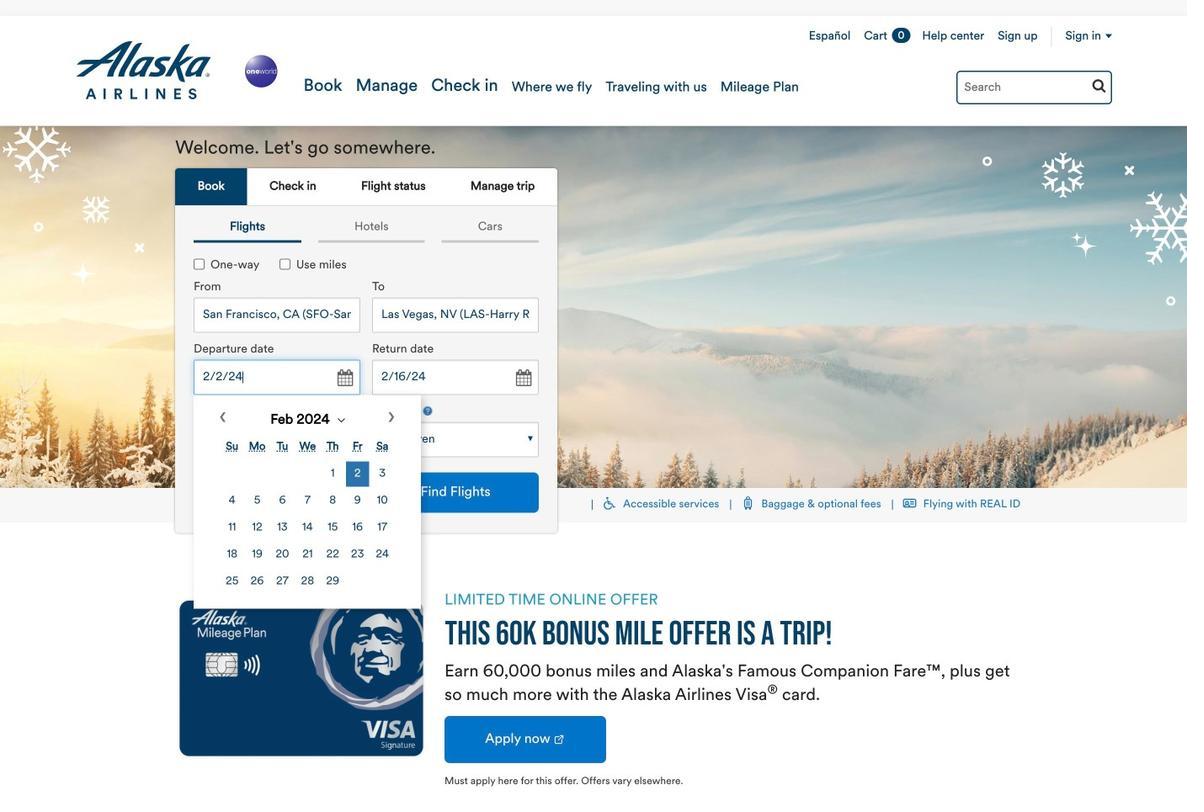 Task type: locate. For each thing, give the bounding box(es) containing it.
None text field
[[372, 360, 539, 395]]

None checkbox
[[194, 259, 205, 270], [279, 259, 290, 270], [194, 259, 205, 270], [279, 259, 290, 270]]

tab list
[[175, 168, 557, 206], [185, 215, 547, 243]]

cell
[[321, 462, 344, 487], [346, 462, 369, 487], [371, 462, 394, 487], [221, 489, 244, 514], [245, 489, 269, 514], [271, 489, 294, 514], [296, 489, 320, 514], [321, 489, 344, 514], [346, 489, 369, 514], [371, 489, 394, 514], [221, 516, 244, 541], [245, 516, 269, 541], [271, 516, 294, 541], [296, 516, 320, 541], [321, 516, 344, 541], [346, 516, 369, 541], [371, 516, 394, 541], [221, 543, 244, 568], [245, 543, 269, 568], [271, 543, 294, 568], [296, 543, 320, 568], [321, 543, 344, 568], [346, 543, 369, 568], [371, 543, 394, 568], [221, 570, 244, 595], [245, 570, 269, 595], [271, 570, 294, 595], [296, 570, 320, 595], [321, 570, 344, 595]]

5 row from the top
[[221, 570, 394, 595]]

2 row from the top
[[221, 489, 394, 514]]

form
[[181, 239, 545, 609]]

0 vertical spatial tab list
[[175, 168, 557, 206]]

grid
[[219, 433, 396, 596]]

search button image
[[1092, 78, 1106, 93]]

1 row from the top
[[221, 462, 394, 487]]

None text field
[[194, 298, 360, 333], [372, 298, 539, 333], [194, 360, 360, 395], [194, 298, 360, 333], [372, 298, 539, 333], [194, 360, 360, 395]]

row
[[221, 462, 394, 487], [221, 489, 394, 514], [221, 516, 394, 541], [221, 543, 394, 568], [221, 570, 394, 595]]

visa card element
[[175, 590, 428, 767]]



Task type: describe. For each thing, give the bounding box(es) containing it.
this 60k bonus mile offer is a trip. image
[[445, 621, 831, 654]]

open datepicker image
[[511, 367, 535, 390]]

1 vertical spatial tab list
[[185, 215, 547, 243]]

3 row from the top
[[221, 516, 394, 541]]

snow covered mountains and evergreen trees at dusk element
[[0, 126, 1187, 488]]

oneworld logo image
[[242, 52, 281, 91]]

4 row from the top
[[221, 543, 394, 568]]

alaska airlines logo image
[[75, 41, 212, 100]]

Search text field
[[957, 71, 1112, 104]]

open datepicker image
[[333, 367, 356, 390]]



